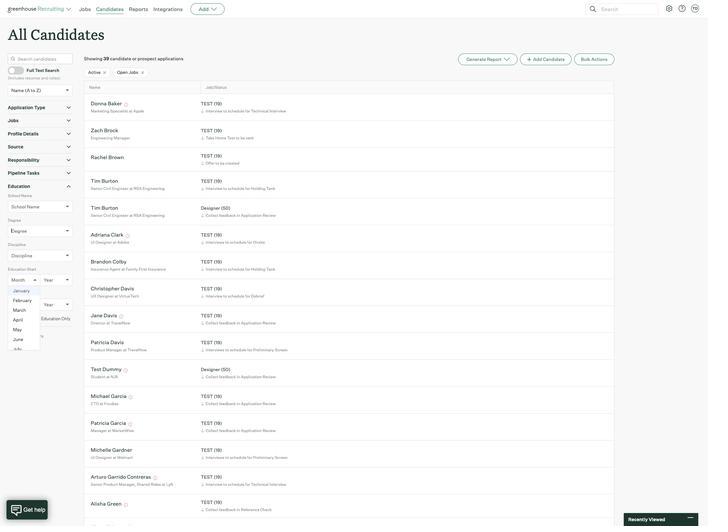 Task type: describe. For each thing, give the bounding box(es) containing it.
to for product manager at travelnow
[[226, 348, 229, 352]]

(19) for senior civil engineer at rsa engineering
[[214, 179, 222, 184]]

(19) for director at travelnow
[[214, 313, 222, 319]]

reset
[[18, 333, 29, 339]]

designer inside christopher davis ux designer at virtuetech
[[97, 294, 114, 299]]

tim burton link for test
[[91, 178, 118, 185]]

test (19) collect feedback in application review for jane davis
[[201, 313, 276, 326]]

christopher davis link
[[91, 286, 134, 293]]

(19) for product manager at travelnow
[[214, 340, 222, 346]]

bulk actions link
[[575, 54, 615, 65]]

interview for marketing specialist at apple
[[206, 109, 223, 113]]

test (19) interview to schedule for technical interview for donna baker
[[201, 101, 286, 113]]

0 vertical spatial school
[[8, 193, 20, 198]]

test for engineering manager
[[201, 128, 213, 133]]

in for test dummy
[[237, 375, 240, 379]]

jane
[[91, 312, 103, 319]]

donna
[[91, 100, 107, 107]]

1 vertical spatial product
[[103, 482, 118, 487]]

test inside test (19) offer to be created
[[201, 153, 213, 159]]

offer to be created link
[[200, 160, 241, 166]]

brandon colby link
[[91, 259, 127, 266]]

(19) for cto at foodies
[[214, 394, 222, 399]]

start
[[27, 267, 36, 272]]

degree element
[[8, 217, 73, 242]]

pipeline tasks
[[8, 170, 40, 176]]

actions
[[592, 56, 608, 62]]

text
[[35, 68, 44, 73]]

test (19) interview to schedule for debrief
[[201, 286, 265, 299]]

year for education end
[[44, 302, 53, 307]]

greenhouse recruiting image
[[8, 5, 66, 13]]

test (19) interviews to schedule for onsite
[[201, 232, 265, 245]]

to for ui designer at walmart
[[226, 455, 229, 460]]

name (a to z)
[[11, 87, 41, 93]]

filters
[[30, 333, 44, 339]]

garrido
[[108, 474, 126, 480]]

holding for brandon colby
[[251, 267, 266, 272]]

1 vertical spatial jobs
[[129, 70, 138, 75]]

0 horizontal spatial jobs
[[8, 118, 19, 123]]

march
[[13, 307, 26, 313]]

senior product manager, shared rides at lyft
[[91, 482, 173, 487]]

colby
[[113, 259, 127, 265]]

all
[[8, 25, 27, 44]]

3 senior from the top
[[91, 482, 103, 487]]

clark
[[111, 232, 124, 238]]

onsite
[[253, 240, 265, 245]]

to for ui designer at adobe
[[226, 240, 229, 245]]

brandon colby insurance agent at family first insurance
[[91, 259, 166, 272]]

test (19) take home test to be sent
[[201, 128, 254, 140]]

review for michael garcia
[[263, 401, 276, 406]]

to for marketing specialist at apple
[[224, 109, 227, 113]]

manager,
[[119, 482, 136, 487]]

schedule for senior civil engineer at rsa engineering
[[228, 186, 245, 191]]

take home test to be sent link
[[200, 135, 256, 141]]

viewed
[[649, 517, 666, 523]]

n/a
[[111, 375, 118, 379]]

davis for jane
[[104, 312, 117, 319]]

for for insurance agent at family first insurance
[[245, 267, 250, 272]]

for for product manager at travelnow
[[247, 348, 252, 352]]

1 insurance from the left
[[91, 267, 109, 272]]

at inside patricia davis product manager at travelnow
[[123, 348, 127, 352]]

to for ux designer at virtuetech
[[224, 294, 227, 299]]

rides
[[151, 482, 161, 487]]

candidates link
[[96, 6, 124, 12]]

interview for ux designer at virtuetech
[[206, 294, 223, 299]]

holding for tim burton
[[251, 186, 266, 191]]

rachel brown link
[[91, 154, 124, 162]]

jane davis
[[91, 312, 117, 319]]

name (a to z) option
[[11, 87, 41, 93]]

march option
[[8, 306, 40, 315]]

senior for designer (50)
[[91, 213, 103, 218]]

showing 39 candidate or prospect applications
[[84, 56, 184, 61]]

(includes
[[8, 76, 24, 80]]

full
[[27, 68, 34, 73]]

1 collect from the top
[[206, 213, 218, 218]]

patricia davis product manager at travelnow
[[91, 339, 147, 352]]

1 collect feedback in application review link from the top
[[200, 212, 278, 219]]

school name element
[[8, 193, 73, 217]]

bulk actions
[[581, 56, 608, 62]]

open jobs
[[117, 70, 138, 75]]

foodies
[[104, 401, 119, 406]]

patricia for patricia garcia
[[91, 420, 109, 427]]

most
[[16, 316, 26, 321]]

in inside test (19) collect feedback in reference check
[[237, 508, 240, 512]]

candidate reports are now available! apply filters and select "view in app" element
[[459, 54, 518, 65]]

interviews for patricia davis
[[206, 348, 225, 352]]

education for education start
[[8, 267, 26, 272]]

td button
[[690, 3, 701, 14]]

(19) for ux designer at virtuetech
[[214, 286, 222, 292]]

2 month from the top
[[11, 302, 25, 307]]

michelle
[[91, 447, 111, 454]]

lyft
[[166, 482, 173, 487]]

name down active
[[89, 85, 100, 90]]

test (19) interviews to schedule for preliminary screen for davis
[[201, 340, 288, 352]]

burton for designer
[[102, 205, 118, 211]]

details
[[23, 131, 39, 136]]

for for ux designer at virtuetech
[[245, 294, 250, 299]]

test (19) collect feedback in application review for patricia garcia
[[201, 421, 276, 433]]

0 vertical spatial travelnow
[[111, 321, 130, 326]]

1 in from the top
[[237, 213, 240, 218]]

notes)
[[49, 76, 60, 80]]

engineering for designer (50)
[[143, 213, 165, 218]]

0 vertical spatial candidates
[[96, 6, 124, 12]]

january option
[[8, 286, 40, 296]]

1 horizontal spatial jobs
[[79, 6, 91, 12]]

generate report
[[467, 56, 502, 62]]

(19) for engineering manager
[[214, 128, 222, 133]]

april option
[[8, 315, 40, 325]]

z)
[[36, 87, 41, 93]]

name down pipeline tasks
[[21, 193, 32, 198]]

(a
[[25, 87, 30, 93]]

test dummy link
[[91, 366, 122, 374]]

most recent education only
[[16, 316, 70, 321]]

rsa for test (19)
[[134, 186, 142, 191]]

add candidate link
[[520, 54, 572, 65]]

zach brock link
[[91, 127, 118, 135]]

july option
[[8, 344, 40, 354]]

review for patricia garcia
[[263, 428, 276, 433]]

test (19) interview to schedule for holding tank for burton
[[201, 179, 275, 191]]

test for ui designer at walmart
[[201, 448, 213, 453]]

(50) for student at n/a
[[221, 367, 231, 372]]

collect feedback in application review link for test dummy
[[200, 374, 278, 380]]

profile
[[8, 131, 22, 136]]

feedback for michael garcia
[[219, 401, 236, 406]]

interviews to schedule for preliminary screen link for davis
[[200, 347, 289, 353]]

for for ui designer at adobe
[[247, 240, 252, 245]]

tim for test
[[91, 178, 100, 184]]

1 month from the top
[[11, 277, 25, 283]]

for for senior civil engineer at rsa engineering
[[245, 186, 250, 191]]

director
[[91, 321, 106, 326]]

test (19) offer to be created
[[201, 153, 240, 166]]

tim burton senior civil engineer at rsa engineering for test
[[91, 178, 165, 191]]

education for education
[[8, 183, 30, 189]]

brown
[[109, 154, 124, 161]]

interviews to schedule for preliminary screen link for gardner
[[200, 455, 289, 461]]

at inside christopher davis ux designer at virtuetech
[[115, 294, 118, 299]]

check
[[260, 508, 272, 512]]

test (19) interviews to schedule for preliminary screen for gardner
[[201, 448, 288, 460]]

manager at marketwise
[[91, 428, 134, 433]]

cto at foodies
[[91, 401, 119, 406]]

technical for donna baker
[[251, 109, 269, 113]]

(19) for ui designer at adobe
[[214, 232, 222, 238]]

end
[[27, 291, 34, 296]]

interview to schedule for holding tank link for colby
[[200, 266, 277, 272]]

tank for brandon colby
[[266, 267, 275, 272]]

designer inside michelle gardner ui designer at walmart
[[96, 455, 112, 460]]

to for insurance agent at family first insurance
[[224, 267, 227, 272]]

student at n/a
[[91, 375, 118, 379]]

reset filters
[[18, 333, 44, 339]]

add button
[[191, 3, 225, 15]]

Search text field
[[600, 4, 652, 14]]

test inside 'test (19) take home test to be sent'
[[227, 136, 235, 140]]

active
[[88, 70, 101, 75]]

job/status
[[206, 85, 227, 90]]

april
[[13, 317, 23, 323]]

(19) inside test (19) offer to be created
[[214, 153, 222, 159]]

tim for designer
[[91, 205, 100, 211]]

test (19) interview to schedule for technical interview for arturo garrido contreras
[[201, 475, 286, 487]]

report
[[487, 56, 502, 62]]

search
[[45, 68, 59, 73]]

interviews to schedule for onsite link
[[200, 239, 267, 245]]

generate report button
[[459, 54, 518, 65]]

feedback for patricia garcia
[[219, 428, 236, 433]]

designer (50) collect feedback in application review for senior civil engineer at rsa engineering
[[201, 205, 276, 218]]

in for jane davis
[[237, 321, 240, 326]]

interview for senior civil engineer at rsa engineering
[[206, 186, 223, 191]]

july
[[13, 346, 22, 352]]

january
[[13, 288, 30, 294]]

screen for michelle gardner
[[275, 455, 288, 460]]

tim burton link for designer
[[91, 205, 118, 212]]

test (19) collect feedback in application review for michael garcia
[[201, 394, 276, 406]]

designer (50) collect feedback in application review for student at n/a
[[201, 367, 276, 379]]

february
[[13, 298, 32, 303]]

discipline element
[[8, 242, 73, 266]]

test dummy
[[91, 366, 122, 373]]

39
[[103, 56, 109, 61]]

review for test dummy
[[263, 375, 276, 379]]

application for test dummy
[[241, 375, 262, 379]]

schedule for ui designer at adobe
[[230, 240, 247, 245]]

contreras
[[127, 474, 151, 480]]

schedule for ui designer at walmart
[[230, 455, 247, 460]]

bulk
[[581, 56, 591, 62]]

test for product manager at travelnow
[[201, 340, 213, 346]]

or
[[132, 56, 137, 61]]

profile details
[[8, 131, 39, 136]]

list box containing january
[[8, 286, 40, 354]]

june option
[[8, 335, 40, 344]]

specialist
[[110, 109, 128, 113]]

michael garcia has been in application review for more than 5 days image
[[128, 396, 134, 400]]

1 vertical spatial discipline
[[11, 253, 32, 258]]

arturo garrido contreras has been in technical interview for more than 14 days image
[[152, 477, 158, 480]]

brandon
[[91, 259, 112, 265]]



Task type: locate. For each thing, give the bounding box(es) containing it.
interview to schedule for technical interview link up test (19) collect feedback in reference check
[[200, 482, 288, 488]]

2 test (19) interviews to schedule for preliminary screen from the top
[[201, 448, 288, 460]]

1 interviews from the top
[[206, 240, 225, 245]]

michelle gardner ui designer at walmart
[[91, 447, 133, 460]]

garcia for michael garcia
[[111, 393, 127, 400]]

school up degree 'element'
[[11, 204, 26, 209]]

tim burton link down rachel brown link
[[91, 178, 118, 185]]

3 collect from the top
[[206, 375, 218, 379]]

reset filters button
[[8, 330, 47, 342]]

0 vertical spatial jobs
[[79, 6, 91, 12]]

checkmark image
[[11, 68, 16, 72]]

0 vertical spatial interview to schedule for technical interview link
[[200, 108, 288, 114]]

2 collect from the top
[[206, 321, 218, 326]]

0 vertical spatial add
[[199, 6, 209, 12]]

1 horizontal spatial insurance
[[148, 267, 166, 272]]

be
[[241, 136, 245, 140], [220, 161, 225, 166]]

0 vertical spatial tim burton senior civil engineer at rsa engineering
[[91, 178, 165, 191]]

tim burton senior civil engineer at rsa engineering for designer
[[91, 205, 165, 218]]

2 holding from the top
[[251, 267, 266, 272]]

2 review from the top
[[263, 321, 276, 326]]

2 senior from the top
[[91, 213, 103, 218]]

product down garrido on the left bottom of page
[[103, 482, 118, 487]]

(19) for marketing specialist at apple
[[214, 101, 222, 107]]

2 interviews from the top
[[206, 348, 225, 352]]

insurance right first
[[148, 267, 166, 272]]

2 vertical spatial manager
[[91, 428, 107, 433]]

for for ui designer at walmart
[[247, 455, 252, 460]]

2 designer (50) collect feedback in application review from the top
[[201, 367, 276, 379]]

list box
[[8, 286, 40, 354]]

0 vertical spatial ui
[[91, 240, 95, 245]]

0 vertical spatial interviews to schedule for preliminary screen link
[[200, 347, 289, 353]]

1 vertical spatial davis
[[104, 312, 117, 319]]

test for insurance agent at family first insurance
[[201, 259, 213, 265]]

0 vertical spatial engineer
[[112, 186, 129, 191]]

collect feedback in application review link for jane davis
[[200, 320, 278, 326]]

product
[[91, 348, 105, 352], [103, 482, 118, 487]]

0 vertical spatial year
[[44, 277, 53, 283]]

0 vertical spatial be
[[241, 136, 245, 140]]

4 in from the top
[[237, 401, 240, 406]]

ui down adriana
[[91, 240, 95, 245]]

5 collect feedback in application review link from the top
[[200, 428, 278, 434]]

5 test from the top
[[201, 232, 213, 238]]

tasks
[[27, 170, 40, 176]]

collect for michael garcia
[[206, 401, 218, 406]]

test (19) collect feedback in reference check
[[201, 500, 272, 512]]

senior for test (19)
[[91, 186, 103, 191]]

11 (19) from the top
[[214, 421, 222, 426]]

test for ui designer at adobe
[[201, 232, 213, 238]]

Search candidates field
[[8, 54, 73, 64]]

patricia garcia link
[[91, 420, 126, 428]]

reports link
[[129, 6, 148, 12]]

2 test (19) interview to schedule for holding tank from the top
[[201, 259, 275, 272]]

garcia
[[111, 393, 127, 400], [110, 420, 126, 427]]

resumes
[[25, 76, 40, 80]]

3 (19) from the top
[[214, 153, 222, 159]]

(19) for ui designer at walmart
[[214, 448, 222, 453]]

patricia inside patricia davis product manager at travelnow
[[91, 339, 109, 346]]

february option
[[8, 296, 40, 306]]

0 horizontal spatial be
[[220, 161, 225, 166]]

0 vertical spatial engineering
[[91, 136, 113, 140]]

discipline
[[8, 242, 26, 247], [11, 253, 32, 258]]

burton down rachel brown link
[[102, 178, 118, 184]]

4 collect feedback in application review link from the top
[[200, 401, 278, 407]]

generate
[[467, 56, 486, 62]]

(19) for insurance agent at family first insurance
[[214, 259, 222, 265]]

2 vertical spatial davis
[[110, 339, 124, 346]]

2 preliminary from the top
[[253, 455, 274, 460]]

13 test from the top
[[201, 475, 213, 480]]

for for marketing specialist at apple
[[245, 109, 250, 113]]

collect for patricia garcia
[[206, 428, 218, 433]]

1 vertical spatial screen
[[275, 455, 288, 460]]

1 tim burton link from the top
[[91, 178, 118, 185]]

2 test (19) collect feedback in application review from the top
[[201, 394, 276, 406]]

jane davis has been in application review for more than 5 days image
[[118, 315, 124, 319]]

education start
[[8, 267, 36, 272]]

1 vertical spatial tim burton link
[[91, 205, 118, 212]]

rachel
[[91, 154, 107, 161]]

feedback
[[219, 213, 236, 218], [219, 321, 236, 326], [219, 375, 236, 379], [219, 401, 236, 406], [219, 428, 236, 433], [219, 508, 236, 512]]

gardner
[[112, 447, 132, 454]]

2 test (19) interview to schedule for technical interview from the top
[[201, 475, 286, 487]]

application type
[[8, 105, 45, 110]]

0 horizontal spatial add
[[199, 6, 209, 12]]

tim burton senior civil engineer at rsa engineering
[[91, 178, 165, 191], [91, 205, 165, 218]]

zach
[[91, 127, 103, 134]]

apple
[[133, 109, 144, 113]]

1 review from the top
[[263, 213, 276, 218]]

0 vertical spatial screen
[[275, 348, 288, 352]]

preliminary
[[253, 348, 274, 352], [253, 455, 274, 460]]

preliminary for patricia davis
[[253, 348, 274, 352]]

recently
[[629, 517, 648, 523]]

review for jane davis
[[263, 321, 276, 326]]

civil for designer (50)
[[103, 213, 111, 218]]

10 test from the top
[[201, 394, 213, 399]]

1 ui from the top
[[91, 240, 95, 245]]

2 rsa from the top
[[134, 213, 142, 218]]

1 preliminary from the top
[[253, 348, 274, 352]]

1 vertical spatial garcia
[[110, 420, 126, 427]]

insurance
[[91, 267, 109, 272], [148, 267, 166, 272]]

8 test from the top
[[201, 313, 213, 319]]

education for education end
[[8, 291, 26, 296]]

14 test from the top
[[201, 500, 213, 505]]

jobs left candidates link
[[79, 6, 91, 12]]

1 senior from the top
[[91, 186, 103, 191]]

1 vertical spatial test
[[91, 366, 101, 373]]

at inside michelle gardner ui designer at walmart
[[113, 455, 116, 460]]

12 (19) from the top
[[214, 448, 222, 453]]

education down pipeline
[[8, 183, 30, 189]]

0 vertical spatial preliminary
[[253, 348, 274, 352]]

12 test from the top
[[201, 448, 213, 453]]

senior down rachel
[[91, 186, 103, 191]]

test for senior civil engineer at rsa engineering
[[201, 179, 213, 184]]

application for patricia garcia
[[241, 428, 262, 433]]

interview to schedule for technical interview link for donna baker
[[200, 108, 288, 114]]

None field
[[8, 275, 15, 286]]

1 tim from the top
[[91, 178, 100, 184]]

schedule inside the test (19) interview to schedule for debrief
[[228, 294, 245, 299]]

(19) inside the test (19) interview to schedule for debrief
[[214, 286, 222, 292]]

tank for tim burton
[[266, 186, 275, 191]]

garcia up foodies
[[111, 393, 127, 400]]

1 vertical spatial (50)
[[221, 367, 231, 372]]

interview to schedule for holding tank link up the test (19) interview to schedule for debrief
[[200, 266, 277, 272]]

2 tim burton senior civil engineer at rsa engineering from the top
[[91, 205, 165, 218]]

1 horizontal spatial test
[[227, 136, 235, 140]]

ux
[[91, 294, 96, 299]]

3 in from the top
[[237, 375, 240, 379]]

travelnow down jane davis has been in application review for more than 5 days image
[[111, 321, 130, 326]]

be left sent
[[241, 136, 245, 140]]

tim up adriana
[[91, 205, 100, 211]]

burton up adriana clark
[[102, 205, 118, 211]]

1 vertical spatial holding
[[251, 267, 266, 272]]

(19) for senior product manager, shared rides at lyft
[[214, 475, 222, 480]]

1 vertical spatial month
[[11, 302, 25, 307]]

3 review from the top
[[263, 375, 276, 379]]

application
[[8, 105, 33, 110], [241, 213, 262, 218], [241, 321, 262, 326], [241, 375, 262, 379], [241, 401, 262, 406], [241, 428, 262, 433]]

candidates down jobs link
[[31, 25, 105, 44]]

1 vertical spatial school
[[11, 204, 26, 209]]

1 vertical spatial school name
[[11, 204, 40, 209]]

garcia up marketwise
[[110, 420, 126, 427]]

schedule for senior product manager, shared rides at lyft
[[228, 482, 245, 487]]

travelnow inside patricia davis product manager at travelnow
[[128, 348, 147, 352]]

0 vertical spatial manager
[[114, 136, 130, 140]]

1 horizontal spatial be
[[241, 136, 245, 140]]

2 vertical spatial jobs
[[8, 118, 19, 123]]

(19) inside "test (19) interviews to schedule for onsite"
[[214, 232, 222, 238]]

0 vertical spatial rsa
[[134, 186, 142, 191]]

test for director at travelnow
[[201, 313, 213, 319]]

2 vertical spatial engineering
[[143, 213, 165, 218]]

tim burton senior civil engineer at rsa engineering down brown
[[91, 178, 165, 191]]

interview inside the test (19) interview to schedule for debrief
[[206, 294, 223, 299]]

alisha green has been in reference check for more than 10 days image
[[123, 503, 129, 507]]

product inside patricia davis product manager at travelnow
[[91, 348, 105, 352]]

1 vertical spatial interviews to schedule for preliminary screen link
[[200, 455, 289, 461]]

at
[[129, 109, 133, 113], [129, 186, 133, 191], [129, 213, 133, 218], [113, 240, 116, 245], [122, 267, 125, 272], [115, 294, 118, 299], [107, 321, 110, 326], [123, 348, 127, 352], [106, 375, 110, 379], [100, 401, 103, 406], [108, 428, 111, 433], [113, 455, 116, 460], [162, 482, 165, 487]]

1 vertical spatial tim
[[91, 205, 100, 211]]

test inside test (19) collect feedback in reference check
[[201, 500, 213, 505]]

interview to schedule for holding tank link for burton
[[200, 185, 277, 192]]

engineer for designer (50)
[[112, 213, 129, 218]]

1 vertical spatial senior
[[91, 213, 103, 218]]

1 vertical spatial technical
[[251, 482, 269, 487]]

tank
[[266, 186, 275, 191], [266, 267, 275, 272]]

christopher davis ux designer at virtuetech
[[91, 286, 139, 299]]

0 vertical spatial davis
[[121, 286, 134, 292]]

test (19) interview to schedule for holding tank down interviews to schedule for onsite link
[[201, 259, 275, 272]]

2 year from the top
[[44, 302, 53, 307]]

application for jane davis
[[241, 321, 262, 326]]

product down patricia davis 'link'
[[91, 348, 105, 352]]

integrations link
[[154, 6, 183, 12]]

tim burton senior civil engineer at rsa engineering up adriana clark has been in onsite for more than 21 days image
[[91, 205, 165, 218]]

feedback for jane davis
[[219, 321, 236, 326]]

1 rsa from the top
[[134, 186, 142, 191]]

screen for patricia davis
[[275, 348, 288, 352]]

1 vertical spatial civil
[[103, 213, 111, 218]]

education left start in the bottom left of the page
[[8, 267, 26, 272]]

0 vertical spatial test (19) interview to schedule for technical interview
[[201, 101, 286, 113]]

education left only
[[41, 316, 61, 321]]

1 vertical spatial engineer
[[112, 213, 129, 218]]

candidate
[[110, 56, 131, 61]]

3 feedback from the top
[[219, 375, 236, 379]]

arturo
[[91, 474, 107, 480]]

1 vertical spatial test (19) interview to schedule for holding tank
[[201, 259, 275, 272]]

4 feedback from the top
[[219, 401, 236, 406]]

6 feedback from the top
[[219, 508, 236, 512]]

interview
[[206, 109, 223, 113], [270, 109, 286, 113], [206, 186, 223, 191], [206, 267, 223, 272], [206, 294, 223, 299], [206, 482, 223, 487], [270, 482, 286, 487]]

6 in from the top
[[237, 508, 240, 512]]

jobs up profile
[[8, 118, 19, 123]]

insurance down brandon at left
[[91, 267, 109, 272]]

1 vertical spatial candidates
[[31, 25, 105, 44]]

0 vertical spatial test
[[227, 136, 235, 140]]

(19) inside 'test (19) take home test to be sent'
[[214, 128, 222, 133]]

8 (19) from the top
[[214, 313, 222, 319]]

and
[[41, 76, 48, 80]]

be left created
[[220, 161, 225, 166]]

full text search (includes resumes and notes)
[[8, 68, 60, 80]]

rsa
[[134, 186, 142, 191], [134, 213, 142, 218]]

rachel brown
[[91, 154, 124, 161]]

0 vertical spatial designer (50) collect feedback in application review
[[201, 205, 276, 218]]

ui inside michelle gardner ui designer at walmart
[[91, 455, 95, 460]]

civil down rachel brown link
[[103, 186, 111, 191]]

0 vertical spatial (50)
[[221, 205, 231, 211]]

arturo garrido contreras link
[[91, 474, 151, 481]]

1 holding from the top
[[251, 186, 266, 191]]

reference
[[241, 508, 260, 512]]

marketwise
[[112, 428, 134, 433]]

manager down brock
[[114, 136, 130, 140]]

created
[[226, 161, 240, 166]]

test right home
[[227, 136, 235, 140]]

2 interview to schedule for technical interview link from the top
[[200, 482, 288, 488]]

2 tim burton link from the top
[[91, 205, 118, 212]]

may option
[[8, 325, 40, 335]]

christopher
[[91, 286, 120, 292]]

patricia for patricia davis product manager at travelnow
[[91, 339, 109, 346]]

month up march
[[11, 302, 25, 307]]

to inside 'test (19) take home test to be sent'
[[236, 136, 240, 140]]

1 vertical spatial test (19) interview to schedule for technical interview
[[201, 475, 286, 487]]

to inside "test (19) interviews to schedule for onsite"
[[226, 240, 229, 245]]

1 vertical spatial interviews
[[206, 348, 225, 352]]

collect feedback in application review link for michael garcia
[[200, 401, 278, 407]]

1 engineer from the top
[[112, 186, 129, 191]]

1 interview to schedule for technical interview link from the top
[[200, 108, 288, 114]]

6 collect from the top
[[206, 508, 218, 512]]

davis up director at travelnow
[[104, 312, 117, 319]]

collect for test dummy
[[206, 375, 218, 379]]

test for manager at marketwise
[[201, 421, 213, 426]]

technical up sent
[[251, 109, 269, 113]]

be inside test (19) offer to be created
[[220, 161, 225, 166]]

1 vertical spatial interview to schedule for holding tank link
[[200, 266, 277, 272]]

senior up adriana
[[91, 213, 103, 218]]

applications
[[158, 56, 184, 61]]

10 (19) from the top
[[214, 394, 222, 399]]

interview to schedule for holding tank link down created
[[200, 185, 277, 192]]

interview to schedule for technical interview link up sent
[[200, 108, 288, 114]]

1 civil from the top
[[103, 186, 111, 191]]

1 vertical spatial manager
[[106, 348, 122, 352]]

1 feedback from the top
[[219, 213, 236, 218]]

test up student
[[91, 366, 101, 373]]

1 vertical spatial preliminary
[[253, 455, 274, 460]]

7 (19) from the top
[[214, 286, 222, 292]]

interview for insurance agent at family first insurance
[[206, 267, 223, 272]]

degree up discipline element on the left of page
[[11, 228, 27, 234]]

schedule for product manager at travelnow
[[230, 348, 247, 352]]

2 vertical spatial senior
[[91, 482, 103, 487]]

2 (19) from the top
[[214, 128, 222, 133]]

patricia up manager at marketwise in the bottom left of the page
[[91, 420, 109, 427]]

2 technical from the top
[[251, 482, 269, 487]]

test (19) interview to schedule for technical interview up sent
[[201, 101, 286, 113]]

(19) inside test (19) collect feedback in reference check
[[214, 500, 222, 505]]

alisha green link
[[91, 501, 122, 508]]

candidate
[[543, 56, 565, 62]]

test (19) interview to schedule for holding tank down created
[[201, 179, 275, 191]]

degree down "school name" element
[[8, 218, 21, 223]]

2 feedback from the top
[[219, 321, 236, 326]]

davis for christopher
[[121, 286, 134, 292]]

test dummy has been in application review for more than 5 days image
[[123, 369, 129, 373]]

1 vertical spatial test (19) collect feedback in application review
[[201, 394, 276, 406]]

technical for arturo garrido contreras
[[251, 482, 269, 487]]

type
[[34, 105, 45, 110]]

month up january
[[11, 277, 25, 283]]

name up degree 'element'
[[27, 204, 40, 209]]

adriana clark
[[91, 232, 124, 238]]

1 interview to schedule for holding tank link from the top
[[200, 185, 277, 192]]

2 test from the top
[[201, 128, 213, 133]]

davis inside christopher davis ux designer at virtuetech
[[121, 286, 134, 292]]

2 patricia from the top
[[91, 420, 109, 427]]

adriana clark has been in onsite for more than 21 days image
[[125, 234, 131, 238]]

davis for patricia
[[110, 339, 124, 346]]

2 in from the top
[[237, 321, 240, 326]]

manager down patricia garcia link
[[91, 428, 107, 433]]

1 test (19) interview to schedule for holding tank from the top
[[201, 179, 275, 191]]

2 vertical spatial interviews
[[206, 455, 225, 460]]

at inside the brandon colby insurance agent at family first insurance
[[122, 267, 125, 272]]

4 (19) from the top
[[214, 179, 222, 184]]

patricia down 'director'
[[91, 339, 109, 346]]

0 vertical spatial patricia
[[91, 339, 109, 346]]

test (19) interview to schedule for technical interview up test (19) collect feedback in reference check
[[201, 475, 286, 487]]

1 vertical spatial designer (50) collect feedback in application review
[[201, 367, 276, 379]]

engineering for test (19)
[[143, 186, 165, 191]]

tim down rachel
[[91, 178, 100, 184]]

1 vertical spatial engineering
[[143, 186, 165, 191]]

1 vertical spatial ui
[[91, 455, 95, 460]]

feedback inside test (19) collect feedback in reference check
[[219, 508, 236, 512]]

school name up degree 'element'
[[11, 204, 40, 209]]

manager
[[114, 136, 130, 140], [106, 348, 122, 352], [91, 428, 107, 433]]

donna baker link
[[91, 100, 122, 108]]

davis inside patricia davis product manager at travelnow
[[110, 339, 124, 346]]

school down pipeline
[[8, 193, 20, 198]]

schedule inside "test (19) interviews to schedule for onsite"
[[230, 240, 247, 245]]

0 vertical spatial degree
[[8, 218, 21, 223]]

collect inside test (19) collect feedback in reference check
[[206, 508, 218, 512]]

be inside 'test (19) take home test to be sent'
[[241, 136, 245, 140]]

to for senior civil engineer at rsa engineering
[[224, 186, 227, 191]]

1 patricia from the top
[[91, 339, 109, 346]]

0 vertical spatial interview to schedule for holding tank link
[[200, 185, 277, 192]]

year up most recent education only at left bottom
[[44, 302, 53, 307]]

0 vertical spatial test (19) interviews to schedule for preliminary screen
[[201, 340, 288, 352]]

2 (50) from the top
[[221, 367, 231, 372]]

2 tim from the top
[[91, 205, 100, 211]]

5 review from the top
[[263, 428, 276, 433]]

5 in from the top
[[237, 428, 240, 433]]

interviews inside "test (19) interviews to schedule for onsite"
[[206, 240, 225, 245]]

travelnow up test dummy has been in application review for more than 5 days icon at bottom left
[[128, 348, 147, 352]]

1 interviews to schedule for preliminary screen link from the top
[[200, 347, 289, 353]]

1 vertical spatial year
[[44, 302, 53, 307]]

michael garcia link
[[91, 393, 127, 401]]

1 (19) from the top
[[214, 101, 222, 107]]

2 interview to schedule for holding tank link from the top
[[200, 266, 277, 272]]

senior down arturo
[[91, 482, 103, 487]]

test inside 'test (19) take home test to be sent'
[[201, 128, 213, 133]]

1 vertical spatial interview to schedule for technical interview link
[[200, 482, 288, 488]]

11 test from the top
[[201, 421, 213, 426]]

civil for test (19)
[[103, 186, 111, 191]]

6 (19) from the top
[[214, 259, 222, 265]]

3 collect feedback in application review link from the top
[[200, 374, 278, 380]]

1 (50) from the top
[[221, 205, 231, 211]]

2 engineer from the top
[[112, 213, 129, 218]]

school name down pipeline
[[8, 193, 32, 198]]

travelnow
[[111, 321, 130, 326], [128, 348, 147, 352]]

1 designer (50) collect feedback in application review from the top
[[201, 205, 276, 218]]

0 horizontal spatial insurance
[[91, 267, 109, 272]]

marketing
[[91, 109, 109, 113]]

michael
[[91, 393, 110, 400]]

open
[[117, 70, 128, 75]]

jobs right open at the left top of page
[[129, 70, 138, 75]]

1 vertical spatial patricia
[[91, 420, 109, 427]]

preliminary for michelle gardner
[[253, 455, 274, 460]]

add inside popup button
[[199, 6, 209, 12]]

offer
[[206, 161, 215, 166]]

1 test (19) collect feedback in application review from the top
[[201, 313, 276, 326]]

year down discipline element on the left of page
[[44, 277, 53, 283]]

manager down patricia davis 'link'
[[106, 348, 122, 352]]

engineer down brown
[[112, 186, 129, 191]]

davis up virtuetech
[[121, 286, 134, 292]]

adriana clark link
[[91, 232, 124, 239]]

2 vertical spatial test (19) collect feedback in application review
[[201, 421, 276, 433]]

donna baker
[[91, 100, 122, 107]]

garcia for patricia garcia
[[110, 420, 126, 427]]

Most Recent Education Only checkbox
[[9, 316, 13, 320]]

1 test (19) interviews to schedule for preliminary screen from the top
[[201, 340, 288, 352]]

1 vertical spatial burton
[[102, 205, 118, 211]]

0 vertical spatial interviews
[[206, 240, 225, 245]]

dummy
[[103, 366, 122, 373]]

patricia garcia has been in application review for more than 5 days image
[[127, 423, 133, 427]]

0 horizontal spatial test
[[91, 366, 101, 373]]

1 vertical spatial test (19) interviews to schedule for preliminary screen
[[201, 448, 288, 460]]

candidates right jobs link
[[96, 6, 124, 12]]

burton for test
[[102, 178, 118, 184]]

1 technical from the top
[[251, 109, 269, 113]]

to
[[31, 87, 35, 93], [224, 109, 227, 113], [236, 136, 240, 140], [216, 161, 219, 166], [224, 186, 227, 191], [226, 240, 229, 245], [224, 267, 227, 272], [224, 294, 227, 299], [226, 348, 229, 352], [226, 455, 229, 460], [224, 482, 227, 487]]

0 vertical spatial holding
[[251, 186, 266, 191]]

2 screen from the top
[[275, 455, 288, 460]]

donna baker has been in technical interview for more than 14 days image
[[123, 103, 129, 107]]

1 vertical spatial add
[[534, 56, 542, 62]]

test for cto at foodies
[[201, 394, 213, 399]]

feedback for test dummy
[[219, 375, 236, 379]]

technical up check
[[251, 482, 269, 487]]

manager inside zach brock engineering manager
[[114, 136, 130, 140]]

take
[[206, 136, 215, 140]]

adobe
[[117, 240, 129, 245]]

4 test from the top
[[201, 179, 213, 184]]

2 burton from the top
[[102, 205, 118, 211]]

tim burton link up adriana clark
[[91, 205, 118, 212]]

2 collect feedback in application review link from the top
[[200, 320, 278, 326]]

test for senior product manager, shared rides at lyft
[[201, 475, 213, 480]]

4 collect from the top
[[206, 401, 218, 406]]

education end
[[8, 291, 34, 296]]

1 tank from the top
[[266, 186, 275, 191]]

tim burton link
[[91, 178, 118, 185], [91, 205, 118, 212]]

1 vertical spatial tim burton senior civil engineer at rsa engineering
[[91, 205, 165, 218]]

1 vertical spatial tank
[[266, 267, 275, 272]]

civil up adriana clark
[[103, 213, 111, 218]]

0 vertical spatial senior
[[91, 186, 103, 191]]

education up february
[[8, 291, 26, 296]]

9 (19) from the top
[[214, 340, 222, 346]]

1 test from the top
[[201, 101, 213, 107]]

1 vertical spatial rsa
[[134, 213, 142, 218]]

michelle gardner link
[[91, 447, 132, 454]]

to inside the test (19) interview to schedule for debrief
[[224, 294, 227, 299]]

manager inside patricia davis product manager at travelnow
[[106, 348, 122, 352]]

schedule for marketing specialist at apple
[[228, 109, 245, 113]]

schedule for ux designer at virtuetech
[[228, 294, 245, 299]]

0 vertical spatial test (19) interview to schedule for holding tank
[[201, 179, 275, 191]]

engineering inside zach brock engineering manager
[[91, 136, 113, 140]]

1 burton from the top
[[102, 178, 118, 184]]

test (19) interview to schedule for holding tank for colby
[[201, 259, 275, 272]]

for inside the test (19) interview to schedule for debrief
[[245, 294, 250, 299]]

ui down michelle at left bottom
[[91, 455, 95, 460]]

name left (a
[[11, 87, 24, 93]]

1 horizontal spatial add
[[534, 56, 542, 62]]

rsa for designer (50)
[[134, 213, 142, 218]]

june
[[13, 337, 23, 342]]

2 ui from the top
[[91, 455, 95, 460]]

1 vertical spatial travelnow
[[128, 348, 147, 352]]

engineer up clark
[[112, 213, 129, 218]]

(19) for manager at marketwise
[[214, 421, 222, 426]]

collect
[[206, 213, 218, 218], [206, 321, 218, 326], [206, 375, 218, 379], [206, 401, 218, 406], [206, 428, 218, 433], [206, 508, 218, 512]]

to inside test (19) offer to be created
[[216, 161, 219, 166]]

interview to schedule for technical interview link for arturo garrido contreras
[[200, 482, 288, 488]]

collect feedback in application review link for patricia garcia
[[200, 428, 278, 434]]

manager for brock
[[114, 136, 130, 140]]

configure image
[[666, 5, 674, 12]]

6 test from the top
[[201, 259, 213, 265]]

test inside "test (19) interviews to schedule for onsite"
[[201, 232, 213, 238]]

2 horizontal spatial jobs
[[129, 70, 138, 75]]

0 vertical spatial school name
[[8, 193, 32, 198]]

tim
[[91, 178, 100, 184], [91, 205, 100, 211]]

0 vertical spatial tim burton link
[[91, 178, 118, 185]]

1 vertical spatial degree
[[11, 228, 27, 234]]

only
[[62, 316, 70, 321]]

0 vertical spatial tim
[[91, 178, 100, 184]]

0 vertical spatial technical
[[251, 109, 269, 113]]

3 test from the top
[[201, 153, 213, 159]]

patricia
[[91, 339, 109, 346], [91, 420, 109, 427]]

test inside the test (19) interview to schedule for debrief
[[201, 286, 213, 292]]

0 vertical spatial discipline
[[8, 242, 26, 247]]

5 (19) from the top
[[214, 232, 222, 238]]

0 vertical spatial garcia
[[111, 393, 127, 400]]

0 vertical spatial burton
[[102, 178, 118, 184]]

2 insurance from the left
[[148, 267, 166, 272]]

for for senior product manager, shared rides at lyft
[[245, 482, 250, 487]]

arturo garrido contreras
[[91, 474, 151, 480]]

schedule for insurance agent at family first insurance
[[228, 267, 245, 272]]

0 vertical spatial product
[[91, 348, 105, 352]]

4 review from the top
[[263, 401, 276, 406]]

0 vertical spatial test (19) collect feedback in application review
[[201, 313, 276, 326]]

year
[[44, 277, 53, 283], [44, 302, 53, 307]]

davis down director at travelnow
[[110, 339, 124, 346]]

recently viewed
[[629, 517, 666, 523]]

review
[[263, 213, 276, 218], [263, 321, 276, 326], [263, 375, 276, 379], [263, 401, 276, 406], [263, 428, 276, 433]]

0 vertical spatial month
[[11, 277, 25, 283]]

marketing specialist at apple
[[91, 109, 144, 113]]

9 test from the top
[[201, 340, 213, 346]]

0 vertical spatial tank
[[266, 186, 275, 191]]

interview to schedule for technical interview link
[[200, 108, 288, 114], [200, 482, 288, 488]]

14 (19) from the top
[[214, 500, 222, 505]]

year for education start
[[44, 277, 53, 283]]

7 test from the top
[[201, 286, 213, 292]]

cto
[[91, 401, 99, 406]]

for inside "test (19) interviews to schedule for onsite"
[[247, 240, 252, 245]]

interviews for michelle gardner
[[206, 455, 225, 460]]



Task type: vqa. For each thing, say whether or not it's contained in the screenshot.


